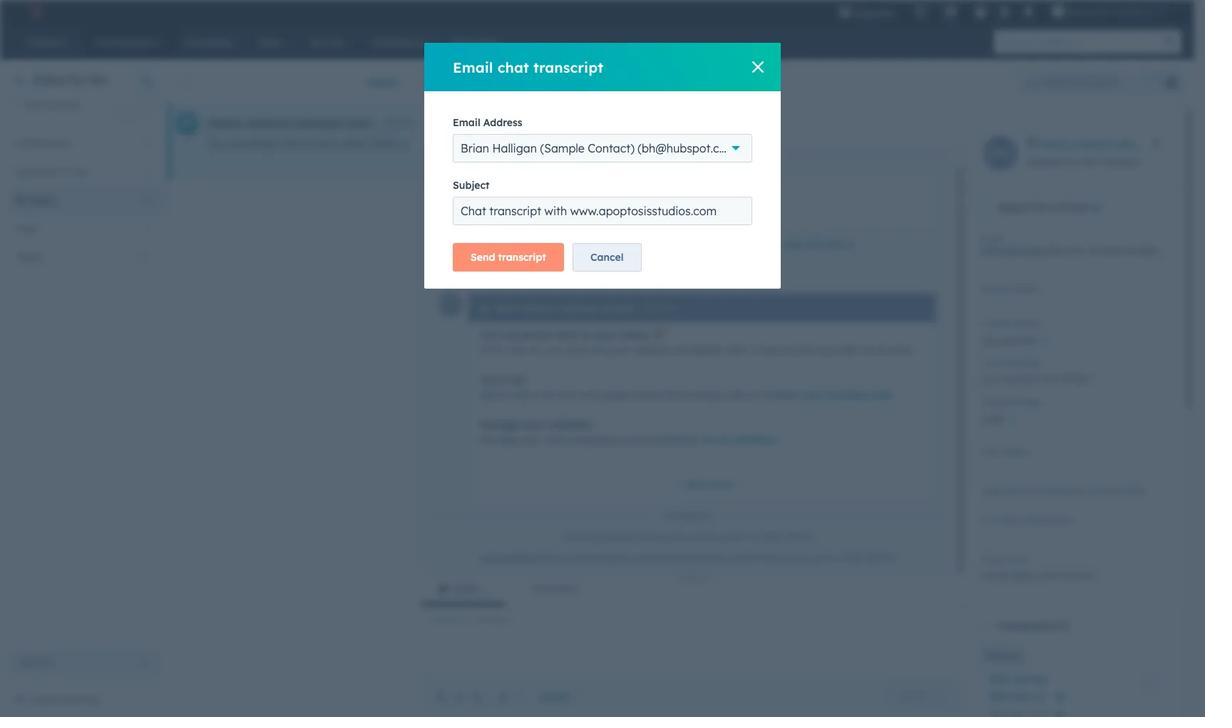 Task type: locate. For each thing, give the bounding box(es) containing it.
on inside you connected chat to your inbox. 🎉 from now on, any chats on your website will appear here. choose what you'd like to do next:
[[595, 344, 607, 357]]

0 vertical spatial test
[[887, 138, 905, 150]]

legal
[[981, 486, 1003, 496]]

open
[[30, 194, 55, 207]]

for inside main content
[[1028, 486, 1040, 496]]

apoptosis studios 2 button
[[1044, 0, 1176, 23]]

lead for lead status
[[981, 446, 1001, 457]]

where up about
[[1004, 138, 1032, 150]]

0 vertical spatial where
[[1004, 138, 1032, 150]]

schultz
[[478, 126, 514, 138], [1004, 334, 1037, 347]]

marketplaces image
[[944, 6, 957, 19]]

0 horizontal spatial salesperson
[[463, 84, 520, 97]]

chat inside button
[[453, 583, 477, 595]]

like inside you connected chat to your inbox. 🎉 from now on, any chats on your website will appear here. choose what you'd like to do next:
[[845, 344, 860, 357]]

customize the color and style of your chat widget.
[[480, 478, 718, 491]]

on, down the maria johnson (sample contact) 9:30 am
[[529, 344, 544, 357]]

0 vertical spatial 1:29
[[782, 532, 797, 543]]

2 vertical spatial transcript
[[652, 553, 691, 564]]

connected inside row
[[229, 138, 278, 150]]

0 vertical spatial on,
[[421, 138, 435, 150]]

is left ins at the top right of page
[[1120, 138, 1127, 150]]

caret image
[[978, 624, 986, 628]]

you connected chat to your inbox. from now on, any chats on your website will appear here. choose what you'd like to do next:  try it out  send a test chat from any page where the tracking code is ins
[[208, 138, 1143, 150]]

like right october 19
[[736, 138, 752, 150]]

page inside row
[[977, 138, 1001, 150]]

0 horizontal spatial here.
[[618, 138, 641, 150]]

code up @
[[1094, 138, 1117, 150]]

help image
[[974, 6, 987, 19]]

lead left "status" at the right bottom of page
[[981, 446, 1001, 457]]

tara schultz up the brian
[[452, 126, 514, 138]]

for left me
[[71, 73, 87, 87]]

you for you reassigned this thread to yourself on oct 27, 2023 1:29 pm
[[563, 532, 578, 543]]

0 horizontal spatial code
[[722, 389, 745, 401]]

access
[[591, 523, 623, 536]]

0 vertical spatial will
[[564, 138, 578, 150]]

more right learn
[[617, 568, 642, 581]]

tracking up go
[[681, 389, 719, 401]]

live chat from maria johnson (sample contact) with context you connected chat to your inbox.
from now on, any chats on your website will appear here. choose what you&#x27;d like to do next:

try it out 
send a test chat from any page where the tracking code is ins row
[[168, 104, 1143, 180]]

and left "thread"
[[625, 523, 643, 536]]

1 horizontal spatial do
[[875, 344, 888, 357]]

1 horizontal spatial 19
[[701, 148, 710, 158]]

transcript inside main content
[[652, 553, 691, 564]]

on, down owner
[[421, 138, 435, 150]]

the up salesperson @ hubspot
[[1035, 138, 1050, 150]]

maria
[[463, 68, 496, 82], [208, 116, 241, 130], [1040, 138, 1070, 151], [494, 303, 519, 314]]

1 vertical spatial you
[[480, 329, 498, 342]]

schultz up halligan at top
[[478, 126, 514, 138]]

send inside 'group'
[[900, 692, 920, 702]]

0 horizontal spatial from
[[371, 138, 396, 150]]

main content containing maria johnson (sample contact)
[[168, 61, 1205, 717]]

1 october from the top
[[666, 148, 699, 158]]

you reassigned this thread to yourself on oct 27, 2023 1:29 pm
[[563, 532, 812, 543]]

0 vertical spatial october
[[666, 148, 699, 158]]

october up availability.
[[666, 511, 698, 521]]

and inside manage your chatflow manage your chat messaging and automation. go to chatflow
[[623, 434, 641, 446]]

from inside row
[[371, 138, 396, 150]]

0 horizontal spatial 1:29
[[782, 532, 797, 543]]

1 horizontal spatial from
[[610, 240, 629, 250]]

0 horizontal spatial more
[[617, 568, 642, 581]]

code right get
[[868, 389, 892, 401]]

contact owner
[[981, 318, 1039, 329]]

you're away
[[23, 99, 79, 111]]

like up get tracking code link
[[845, 344, 860, 357]]

inbox. inside you connected chat to your inbox. 🎉 from now on, any chats on your website will appear here. choose what you'd like to do next:
[[621, 329, 651, 342]]

0 vertical spatial you'd
[[708, 138, 733, 150]]

more right 'see'
[[707, 478, 733, 491]]

menu containing apoptosis studios 2
[[829, 0, 1177, 23]]

hubspot down maria johnson (sample contact) "link"
[[1098, 155, 1140, 168]]

out inside 'try it out send a test chat from any page where the tracking code is installed. get tracking code'
[[509, 374, 526, 386]]

0 vertical spatial manage
[[480, 419, 520, 431]]

here. inside live chat from maria johnson (sample contact) with context you connected chat to your inbox.
from now on, any chats on your website will appear here. choose what you&#x27;d like to do next:

try it out 
send a test chat from any page where the tracking code is ins row
[[618, 138, 641, 150]]

tara
[[452, 126, 475, 138], [981, 334, 1001, 347]]

contact) inside "popup button"
[[588, 141, 635, 155]]

appear up 'try it out send a test chat from any page where the tracking code is installed. get tracking code'
[[690, 344, 724, 357]]

0 horizontal spatial now
[[399, 138, 418, 150]]

lead
[[981, 413, 1004, 426], [981, 446, 1001, 457]]

tracking up salesperson @ hubspot
[[1053, 138, 1091, 150]]

actions button
[[9, 651, 158, 674]]

chat inside 'try it out send a test chat from any page where the tracking code is installed. get tracking code'
[[536, 389, 557, 401]]

1 vertical spatial schultz
[[1004, 334, 1037, 347]]

created
[[576, 240, 607, 250], [1020, 515, 1051, 526]]

lead inside lead "popup button"
[[981, 413, 1004, 426]]

ago
[[670, 84, 689, 97]]

0 vertical spatial is
[[1120, 138, 1127, 150]]

upgrade image
[[839, 6, 852, 19]]

oct
[[386, 118, 400, 128], [731, 532, 745, 543], [814, 553, 828, 564]]

0 horizontal spatial on,
[[421, 138, 435, 150]]

tracking right get
[[823, 389, 865, 401]]

chat inside you connected chat to your inbox. 🎉 from now on, any chats on your website will appear here. choose what you'd like to do next:
[[556, 329, 578, 342]]

2 lead from the top
[[981, 446, 1001, 457]]

me
[[72, 166, 87, 179]]

chat inside email chat transcript dialog
[[498, 58, 529, 76]]

2 horizontal spatial a
[[878, 138, 884, 150]]

1 horizontal spatial hubspot
[[1098, 155, 1140, 168]]

1 horizontal spatial now
[[507, 344, 526, 357]]

assigned to me
[[14, 166, 87, 179]]

0 horizontal spatial next:
[[782, 138, 805, 150]]

page up caret image
[[977, 138, 1001, 150]]

1 horizontal spatial where
[[1004, 138, 1032, 150]]

main content
[[168, 61, 1205, 717]]

maria johnson (sample contact) link
[[1040, 136, 1205, 153]]

1 horizontal spatial link opens in a new window image
[[1036, 693, 1046, 703]]

style
[[596, 478, 618, 491]]

(sample inside the maria johnson (sample contact) salesperson at hubspot • created 11 days ago
[[550, 68, 597, 82]]

3 manage from the top
[[480, 523, 518, 536]]

0 horizontal spatial date
[[1010, 554, 1028, 565]]

chats
[[458, 138, 484, 150], [566, 344, 592, 357]]

1 vertical spatial created
[[1020, 515, 1051, 526]]

from inside you connected chat to your inbox. 🎉 from now on, any chats on your website will appear here. choose what you'd like to do next:
[[480, 344, 504, 357]]

0 vertical spatial it
[[824, 138, 830, 150]]

0 vertical spatial out
[[833, 138, 849, 150]]

tara schultz button for owner
[[432, 121, 524, 143]]

like
[[736, 138, 752, 150], [845, 344, 860, 357]]

created
[[593, 84, 630, 97]]

1 vertical spatial will
[[672, 344, 687, 357]]

1 horizontal spatial appear
[[690, 344, 724, 357]]

it inside row
[[824, 138, 830, 150]]

1
[[145, 166, 150, 179], [145, 194, 150, 207], [145, 223, 150, 236]]

welcome
[[480, 184, 519, 195]]

0
[[144, 137, 150, 150]]

emailed
[[590, 553, 622, 564]]

1 horizontal spatial will
[[672, 344, 687, 357]]

what inside live chat from maria johnson (sample contact) with context you connected chat to your inbox.
from now on, any chats on your website will appear here. choose what you&#x27;d like to do next:

try it out 
send a test chat from any page where the tracking code is ins row
[[682, 138, 705, 150]]

and
[[623, 434, 641, 446], [575, 478, 594, 491], [625, 523, 643, 536]]

1 horizontal spatial tara
[[981, 334, 1001, 347]]

link opens in a new window image right am) on the top
[[844, 240, 853, 252]]

tara schultz button
[[432, 121, 524, 143], [981, 327, 1169, 350]]

First deal created date text field
[[981, 524, 1169, 546]]

date down legal basis for processing contact's data
[[1054, 515, 1072, 526]]

contact) down created
[[588, 141, 635, 155]]

choose
[[644, 138, 679, 150], [752, 344, 787, 357]]

chat inside manage your chatflow manage your chat messaging and automation. go to chatflow
[[545, 434, 566, 446]]

created right "deal"
[[1020, 515, 1051, 526]]

lifecycle
[[981, 396, 1016, 407]]

at
[[523, 84, 533, 97]]

lead button
[[981, 405, 1169, 429]]

1 horizontal spatial on,
[[529, 344, 544, 357]]

email up owner
[[453, 58, 493, 76]]

on down email address
[[487, 138, 498, 150]]

link opens in a new window image down games
[[1036, 690, 1046, 707]]

hubspot image
[[26, 3, 43, 20]]

a inside 'try it out send a test chat from any page where the tracking code is installed. get tracking code'
[[506, 389, 512, 401]]

0 vertical spatial created
[[576, 240, 607, 250]]

link opens in a new window image
[[844, 240, 853, 252], [1036, 693, 1046, 703]]

1 horizontal spatial it
[[824, 138, 830, 150]]

create date
[[981, 554, 1028, 565]]

brian halligan (sample contact) (bh@hubspot.com) button
[[453, 134, 752, 163]]

link opens in a new window image inside new chatflow (october 19, 2023 9:29 am) link
[[844, 242, 853, 250]]

menu item
[[905, 0, 907, 23]]

contact) down oldest
[[345, 116, 393, 130]]

0 vertical spatial inbox.
[[340, 138, 368, 150]]

tara down contact
[[981, 334, 1001, 347]]

help button
[[969, 0, 993, 23]]

lead for lead
[[981, 413, 1004, 426]]

for
[[71, 73, 87, 87], [1028, 486, 1040, 496]]

0 vertical spatial email
[[453, 58, 493, 76]]

1 vertical spatial from
[[480, 344, 504, 357]]

email down caret image
[[981, 234, 1003, 245]]

availability.
[[646, 523, 699, 536]]

website up the message
[[525, 138, 561, 150]]

caret image
[[978, 206, 986, 209]]

group inside main content
[[1131, 71, 1183, 94]]

owner
[[1015, 318, 1039, 329]]

october for october 19
[[666, 148, 699, 158]]

deepdark@gmail.com,
[[981, 245, 1087, 257]]

2 1 from the top
[[145, 194, 150, 207]]

notifications image
[[1022, 6, 1035, 19]]

0 horizontal spatial this
[[627, 532, 642, 543]]

link opens in a new window image down games
[[1036, 693, 1046, 703]]

19 inside live chat from maria johnson (sample contact) with context you connected chat to your inbox.
from now on, any chats on your website will appear here. choose what you&#x27;d like to do next:

try it out 
send a test chat from any page where the tracking code is ins row
[[403, 118, 411, 128]]

0 horizontal spatial tara schultz
[[452, 126, 514, 138]]

created up cancel
[[576, 240, 607, 250]]

the inside row
[[1035, 138, 1050, 150]]

0 vertical spatial here.
[[618, 138, 641, 150]]

where inside row
[[1004, 138, 1032, 150]]

and left the style
[[575, 478, 594, 491]]

1 horizontal spatial more
[[707, 478, 733, 491]]

19
[[403, 118, 411, 128], [701, 148, 710, 158]]

this right about
[[1031, 201, 1049, 214]]

salesperson up email address
[[463, 84, 520, 97]]

page up manage your chatflow manage your chat messaging and automation. go to chatflow
[[605, 389, 629, 401]]

code
[[1094, 138, 1117, 150], [722, 389, 745, 401], [868, 389, 892, 401]]

try
[[807, 138, 821, 150], [480, 374, 496, 386]]

assigned
[[14, 166, 57, 179]]

contact) for (bh@hubspot.com)
[[588, 141, 635, 155]]

email chat transcript dialog
[[424, 43, 781, 289]]

1 vertical spatial lead
[[981, 446, 1001, 457]]

(sample for 9:30
[[561, 303, 596, 314]]

or
[[577, 568, 588, 581]]

1 horizontal spatial out
[[833, 138, 849, 150]]

transcript up 'about'
[[652, 553, 691, 564]]

is left the installed.
[[748, 389, 756, 401]]

now inside you connected chat to your inbox. 🎉 from now on, any chats on your website will appear here. choose what you'd like to do next:
[[507, 344, 526, 357]]

send group
[[888, 686, 954, 709]]

inbox. down oldest
[[340, 138, 368, 150]]

0 horizontal spatial you'd
[[708, 138, 733, 150]]

Subject text field
[[453, 197, 752, 225]]

contact) left 9:30
[[598, 303, 635, 314]]

2 manage from the top
[[480, 434, 518, 446]]

contact) inside "link"
[[1162, 138, 1205, 151]]

it inside 'try it out send a test chat from any page where the tracking code is installed. get tracking code'
[[499, 374, 506, 386]]

lead down lifecycle
[[981, 413, 1004, 426]]

0 horizontal spatial page
[[605, 389, 629, 401]]

maria johnson (sample contact)
[[208, 116, 393, 130], [1040, 138, 1205, 151]]

email up the brian
[[453, 116, 480, 129]]

0 vertical spatial lead
[[981, 413, 1004, 426]]

a inside live chat from maria johnson (sample contact) with context you connected chat to your inbox.
from now on, any chats on your website will appear here. choose what you&#x27;d like to do next:

try it out 
send a test chat from any page where the tracking code is ins row
[[878, 138, 884, 150]]

tracking inside row
[[1053, 138, 1091, 150]]

menu
[[829, 0, 1177, 23]]

search button
[[1157, 30, 1182, 54]]

group
[[1131, 71, 1183, 94]]

send inside email chat transcript dialog
[[471, 251, 495, 264]]

1 lead from the top
[[981, 413, 1004, 426]]

0 vertical spatial maria johnson (sample contact)
[[208, 116, 393, 130]]

1 horizontal spatial 27,
[[831, 553, 841, 564]]

1 horizontal spatial maria johnson (sample contact)
[[1040, 138, 1205, 151]]

inbox. for from
[[340, 138, 368, 150]]

0 horizontal spatial tara schultz button
[[432, 121, 524, 143]]

0 vertical spatial for
[[71, 73, 87, 87]]

next: inside you connected chat to your inbox. 🎉 from now on, any chats on your website will appear here. choose what you'd like to do next:
[[890, 344, 913, 357]]

appear
[[581, 138, 615, 150], [690, 344, 724, 357]]

inbox up you're away
[[33, 73, 67, 87]]

new right subject
[[759, 553, 778, 564]]

conversation
[[521, 240, 574, 250]]

link opens in a new window image
[[844, 242, 853, 250], [1036, 690, 1046, 707]]

out
[[833, 138, 849, 150], [509, 374, 526, 386]]

1 horizontal spatial tara schultz
[[981, 334, 1037, 347]]

chats down email address
[[458, 138, 484, 150]]

contact) for salesperson
[[600, 68, 649, 82]]

link opens in a new window image right am) on the top
[[844, 242, 853, 250]]

1 vertical spatial more
[[617, 568, 642, 581]]

contact) for 9:30
[[598, 303, 635, 314]]

from inside 'try it out send a test chat from any page where the tracking code is installed. get tracking code'
[[559, 389, 582, 401]]

1 vertical spatial here.
[[727, 344, 750, 357]]

0 horizontal spatial pm
[[799, 532, 812, 543]]

1 manage from the top
[[480, 419, 520, 431]]

from inside row
[[931, 138, 954, 150]]

transcript inside button
[[498, 251, 546, 264]]

like inside row
[[736, 138, 752, 150]]

october down ago
[[666, 148, 699, 158]]

where up manage your chatflow manage your chat messaging and automation. go to chatflow
[[632, 389, 660, 401]]

0 vertical spatial next:
[[782, 138, 805, 150]]

this inside dropdown button
[[1031, 201, 1049, 214]]

connected inside you connected chat to your inbox. 🎉 from now on, any chats on your website will appear here. choose what you'd like to do next:
[[501, 329, 553, 342]]

0 horizontal spatial is
[[748, 389, 756, 401]]

you for you connected chat to your inbox. 🎉 from now on, any chats on your website will appear here. choose what you'd like to do next:
[[480, 329, 498, 342]]

hubspot inside the maria johnson (sample contact) salesperson at hubspot • created 11 days ago
[[536, 84, 578, 97]]

oct inside live chat from maria johnson (sample contact) with context you connected chat to your inbox.
from now on, any chats on your website will appear here. choose what you&#x27;d like to do next:

try it out 
send a test chat from any page where the tracking code is ins row
[[386, 118, 400, 128]]

1 vertical spatial 27,
[[831, 553, 841, 564]]

0 vertical spatial 2023
[[784, 240, 803, 250]]

1 vertical spatial tara schultz button
[[981, 327, 1169, 350]]

1 horizontal spatial tara schultz button
[[981, 327, 1169, 350]]

website down 🎉
[[634, 344, 670, 357]]

2 horizontal spatial tracking
[[1053, 138, 1091, 150]]

link opens in a new window image inside riot.com link
[[1036, 690, 1046, 707]]

choose up the installed.
[[752, 344, 787, 357]]

chats down the maria johnson (sample contact) 9:30 am
[[566, 344, 592, 357]]

2 october from the top
[[666, 511, 698, 521]]

page
[[977, 138, 1001, 150], [605, 389, 629, 401]]

code inside live chat from maria johnson (sample contact) with context you connected chat to your inbox.
from now on, any chats on your website will appear here. choose what you&#x27;d like to do next:

try it out 
send a test chat from any page where the tracking code is ins row
[[1094, 138, 1117, 150]]

phone
[[981, 284, 1006, 295]]

0 horizontal spatial connected
[[229, 138, 278, 150]]

1 horizontal spatial you
[[480, 329, 498, 342]]

1 vertical spatial tara
[[981, 334, 1001, 347]]

1 horizontal spatial test
[[887, 138, 905, 150]]

welcome message
[[480, 184, 559, 195]]

tara schultz button for contact owner
[[981, 327, 1169, 350]]

0 vertical spatial inbox
[[33, 73, 67, 87]]

transcript up •
[[533, 58, 603, 76]]

with
[[694, 553, 710, 564]]

contact) up created
[[600, 68, 649, 82]]

date
[[1054, 515, 1072, 526], [1010, 554, 1028, 565]]

what up get
[[790, 344, 813, 357]]

contact) right ins at the top right of page
[[1162, 138, 1205, 151]]

send transcript
[[471, 251, 546, 264]]

•
[[584, 84, 587, 97]]

manage for manage team member access and availability.
[[480, 523, 518, 536]]

0 horizontal spatial tara
[[452, 126, 475, 138]]

0 horizontal spatial do
[[767, 138, 779, 150]]

you inside live chat from maria johnson (sample contact) with context you connected chat to your inbox.
from now on, any chats on your website will appear here. choose what you&#x27;d like to do next:

try it out 
send a test chat from any page where the tracking code is ins row
[[208, 138, 226, 150]]

(sample
[[550, 68, 597, 82], [295, 116, 342, 130], [1118, 138, 1159, 151], [540, 141, 585, 155], [561, 303, 596, 314]]

1 1 from the top
[[145, 166, 150, 179]]

0 horizontal spatial link opens in a new window image
[[844, 242, 853, 250]]

Search HubSpot search field
[[994, 30, 1169, 54]]

salesperson @ hubspot
[[1026, 155, 1140, 168]]

where
[[1004, 138, 1032, 150], [632, 389, 660, 401]]

schultz down owner
[[1004, 334, 1037, 347]]

contact
[[981, 318, 1013, 329]]

next:
[[782, 138, 805, 150], [890, 344, 913, 357]]

1 vertical spatial next:
[[890, 344, 913, 357]]

on down the maria johnson (sample contact) 9:30 am
[[595, 344, 607, 357]]

1 horizontal spatial salesperson
[[1026, 155, 1083, 168]]

away
[[54, 99, 79, 111]]

new up am
[[668, 240, 687, 250]]

inbox. inside row
[[340, 138, 368, 150]]

the up automation.
[[663, 389, 678, 401]]

you for you connected chat to your inbox. from now on, any chats on your website will appear here. choose what you'd like to do next:  try it out  send a test chat from any page where the tracking code is ins
[[208, 138, 226, 150]]

questions?
[[520, 210, 570, 222]]

inbox. left 🎉
[[621, 329, 651, 342]]

what down ago
[[682, 138, 705, 150]]

choose down the days
[[644, 138, 679, 150]]

now inside row
[[399, 138, 418, 150]]

0 horizontal spatial like
[[736, 138, 752, 150]]

cancel button
[[573, 243, 641, 272]]

0 horizontal spatial link opens in a new window image
[[844, 240, 853, 252]]

1 for open
[[145, 194, 150, 207]]

hubspot right at
[[536, 84, 578, 97]]

1 vertical spatial pm
[[883, 553, 895, 564]]

tara schultz down the contact owner
[[981, 334, 1037, 347]]

message
[[521, 184, 559, 195]]

1 for to
[[145, 166, 150, 179]]

inbox. for 🎉
[[621, 329, 651, 342]]

processing
[[1042, 486, 1086, 496]]

the inside 'try it out send a test chat from any page where the tracking code is installed. get tracking code'
[[663, 389, 678, 401]]

tara up the brian
[[452, 126, 475, 138]]

1 vertical spatial you'd
[[816, 344, 842, 357]]

for right basis
[[1028, 486, 1040, 496]]

11
[[633, 84, 642, 97]]

on
[[487, 138, 498, 150], [595, 344, 607, 357], [718, 532, 728, 543], [801, 553, 812, 564]]

test inside row
[[887, 138, 905, 150]]

you inside you connected chat to your inbox. 🎉 from now on, any chats on your website will appear here. choose what you'd like to do next:
[[480, 329, 498, 342]]

and right messaging
[[623, 434, 641, 446]]

the right "with"
[[713, 553, 726, 564]]

i'm
[[573, 210, 589, 222]]

to
[[304, 138, 314, 150], [754, 138, 764, 150], [60, 166, 69, 179], [624, 210, 634, 222], [581, 329, 591, 342], [863, 344, 873, 357], [721, 434, 731, 446], [673, 532, 681, 543]]

tara schultz image
[[1052, 5, 1065, 18]]

riot games link
[[990, 673, 1048, 686]]

do
[[767, 138, 779, 150], [875, 344, 888, 357]]

learn
[[591, 568, 615, 581]]

date right create
[[1010, 554, 1028, 565]]

a
[[878, 138, 884, 150], [506, 389, 512, 401], [624, 553, 630, 564]]

(sample inside "popup button"
[[540, 141, 585, 155]]

inbox left settings
[[31, 694, 59, 707]]

salesperson left @
[[1026, 155, 1083, 168]]

transcript down conversation
[[498, 251, 546, 264]]

1 vertical spatial like
[[845, 344, 860, 357]]

member
[[549, 523, 588, 536]]

2 vertical spatial email
[[981, 234, 1003, 245]]

0 vertical spatial more
[[707, 478, 733, 491]]

contact) inside the maria johnson (sample contact) salesperson at hubspot • created 11 days ago
[[600, 68, 649, 82]]

got any questions? i'm happy to help.
[[480, 210, 659, 222]]

(sample inside "link"
[[1118, 138, 1159, 151]]

1 vertical spatial this
[[627, 532, 642, 543]]

hubspot
[[536, 84, 578, 97], [1098, 155, 1140, 168]]

this left "thread"
[[627, 532, 642, 543]]

appear down •
[[581, 138, 615, 150]]

code left the installed.
[[722, 389, 745, 401]]

send
[[852, 138, 875, 150], [471, 251, 495, 264], [480, 389, 503, 401], [900, 692, 920, 702]]

search image
[[1164, 37, 1174, 47]]



Task type: vqa. For each thing, say whether or not it's contained in the screenshot.
the rightmost 'Press to sort.' icon
no



Task type: describe. For each thing, give the bounding box(es) containing it.
0 horizontal spatial tracking
[[681, 389, 719, 401]]

chatflow down help.
[[631, 240, 666, 250]]

email inside email deepdark@gmail.com, emailmaria@hubspot.com
[[981, 234, 1003, 245]]

19,
[[769, 240, 781, 250]]

unassigned
[[14, 137, 70, 150]]

chatflow right go
[[734, 434, 777, 446]]

1 horizontal spatial 2023
[[784, 240, 803, 250]]

out inside row
[[833, 138, 849, 150]]

customize
[[480, 478, 529, 491]]

about this contact
[[998, 201, 1089, 214]]

0 horizontal spatial for
[[71, 73, 87, 87]]

help.
[[637, 210, 659, 222]]

(bh@hubspot.com)
[[638, 141, 741, 155]]

you'd inside you connected chat to your inbox. 🎉 from now on, any chats on your website will appear here. choose what you'd like to do next:
[[816, 344, 842, 357]]

oct 19
[[386, 118, 411, 128]]

0 vertical spatial schultz
[[478, 126, 514, 138]]

test inside 'try it out send a test chat from any page where the tracking code is installed. get tracking code'
[[515, 389, 533, 401]]

connected for you connected chat to your inbox. 🎉 from now on, any chats on your website will appear here. choose what you'd like to do next:
[[501, 329, 553, 342]]

settings image
[[998, 6, 1011, 19]]

0 vertical spatial date
[[1054, 515, 1072, 526]]

is inside 'try it out send a test chat from any page where the tracking code is installed. get tracking code'
[[748, 389, 756, 401]]

chat button
[[421, 575, 505, 606]]

27
[[701, 511, 710, 521]]

2 vertical spatial and
[[625, 523, 643, 536]]

primary
[[987, 651, 1022, 662]]

0 vertical spatial pm
[[799, 532, 812, 543]]

inbox for inbox settings
[[31, 694, 59, 707]]

will inside row
[[564, 138, 578, 150]]

contact's
[[1088, 486, 1125, 496]]

0 horizontal spatial chat
[[14, 223, 37, 236]]

2 vertical spatial oct
[[814, 553, 828, 564]]

companies (1)
[[998, 620, 1069, 633]]

apoptosis studios 2
[[1068, 6, 1154, 17]]

see more
[[686, 478, 733, 491]]

2 vertical spatial 2023
[[844, 553, 863, 564]]

0 horizontal spatial 2023
[[760, 532, 779, 543]]

is inside row
[[1120, 138, 1127, 150]]

october 19
[[666, 148, 710, 158]]

days
[[645, 84, 668, 97]]

create
[[981, 554, 1007, 565]]

send inside row
[[852, 138, 875, 150]]

comment button
[[514, 575, 595, 606]]

hubspot link
[[17, 3, 53, 20]]

(sample inside row
[[295, 116, 342, 130]]

3 1 from the top
[[145, 223, 150, 236]]

19 for october 19
[[701, 148, 710, 158]]

page inside 'try it out send a test chat from any page where the tracking code is installed. get tracking code'
[[605, 389, 629, 401]]

19 for oct 19
[[403, 118, 411, 128]]

0 horizontal spatial new
[[668, 240, 687, 250]]

october for october 27
[[666, 511, 698, 521]]

Create date text field
[[981, 563, 1169, 586]]

deepdark@gmail.com was emailed a chat transcript with the subject new chat on oct 27, 2023 1:29 pm
[[480, 553, 895, 564]]

link opens in a new window image inside riot.com link
[[1036, 693, 1046, 703]]

actions
[[21, 657, 50, 667]]

1 vertical spatial and
[[575, 478, 594, 491]]

chatflow up messaging
[[549, 419, 592, 431]]

inbox for inbox for me
[[33, 73, 67, 87]]

on right subject
[[801, 553, 812, 564]]

(sample for (bh@hubspot.com)
[[540, 141, 585, 155]]

will inside you connected chat to your inbox. 🎉 from now on, any chats on your website will appear here. choose what you'd like to do next:
[[672, 344, 687, 357]]

manage team member access and availability.
[[480, 523, 702, 536]]

studios
[[1114, 6, 1147, 17]]

where inside 'try it out send a test chat from any page where the tracking code is installed. get tracking code'
[[632, 389, 660, 401]]

new chatflow (october 19, 2023 9:29 am)
[[668, 240, 842, 250]]

here. inside you connected chat to your inbox. 🎉 from now on, any chats on your website will appear here. choose what you'd like to do next:
[[727, 344, 750, 357]]

cancel
[[590, 251, 624, 264]]

riot
[[990, 673, 1010, 686]]

was
[[571, 553, 587, 564]]

riot.com link
[[990, 688, 1049, 707]]

maria inside row
[[208, 116, 241, 130]]

chatflow left (october on the top of page
[[690, 240, 726, 250]]

1 vertical spatial tara schultz
[[981, 334, 1037, 347]]

what inside you connected chat to your inbox. 🎉 from now on, any chats on your website will appear here. choose what you'd like to do next:
[[790, 344, 813, 357]]

upgrade
[[855, 7, 895, 19]]

calling icon button
[[909, 2, 933, 21]]

on, inside row
[[421, 138, 435, 150]]

on right yourself
[[718, 532, 728, 543]]

1 horizontal spatial created
[[1020, 515, 1051, 526]]

thread
[[644, 532, 671, 543]]

emailmaria@hubspot.com
[[1090, 245, 1205, 257]]

lead status
[[981, 446, 1028, 457]]

email for email address
[[453, 116, 480, 129]]

ins
[[1130, 138, 1143, 150]]

first
[[981, 515, 998, 526]]

website inside you connected chat to your inbox. 🎉 from now on, any chats on your website will appear here. choose what you'd like to do next:
[[634, 344, 670, 357]]

go to chatflow link
[[704, 434, 777, 446]]

inbox settings
[[31, 694, 100, 707]]

more inside see more button
[[707, 478, 733, 491]]

0 horizontal spatial created
[[576, 240, 607, 250]]

of
[[621, 478, 630, 491]]

0 vertical spatial 27,
[[747, 532, 758, 543]]

apoptosis
[[1068, 6, 1112, 17]]

1 vertical spatial chat
[[780, 553, 799, 564]]

chats inside you connected chat to your inbox. 🎉 from now on, any chats on your website will appear here. choose what you'd like to do next:
[[566, 344, 592, 357]]

2 vertical spatial a
[[624, 553, 630, 564]]

1 vertical spatial maria johnson (sample contact)
[[1040, 138, 1205, 151]]

close
[[1043, 77, 1064, 87]]

to inside manage your chatflow manage your chat messaging and automation. go to chatflow
[[721, 434, 731, 446]]

stage
[[1018, 396, 1041, 407]]

installed.
[[758, 389, 800, 401]]

choose inside you connected chat to your inbox. 🎉 from now on, any chats on your website will appear here. choose what you'd like to do next:
[[752, 344, 787, 357]]

johnson inside the maria johnson (sample contact) salesperson at hubspot • created 11 days ago
[[499, 68, 547, 82]]

last contacted
[[981, 357, 1041, 368]]

appear inside row
[[581, 138, 615, 150]]

am
[[661, 303, 674, 314]]

widget.
[[681, 478, 715, 491]]

try inside 'try it out send a test chat from any page where the tracking code is installed. get tracking code'
[[480, 374, 496, 386]]

you're
[[23, 99, 51, 111]]

all open
[[14, 194, 55, 207]]

insert
[[539, 691, 570, 704]]

do inside you connected chat to your inbox. 🎉 from now on, any chats on your website will appear here. choose what you'd like to do next:
[[875, 344, 888, 357]]

1 horizontal spatial code
[[868, 389, 892, 401]]

am)
[[825, 240, 842, 250]]

send inside 'try it out send a test chat from any page where the tracking code is installed. get tracking code'
[[480, 389, 503, 401]]

close image
[[752, 61, 764, 73]]

phone number
[[981, 284, 1039, 295]]

more
[[17, 251, 41, 264]]

try it out send a test chat from any page where the tracking code is installed. get tracking code
[[480, 374, 892, 401]]

insert button
[[530, 683, 589, 712]]

email deepdark@gmail.com, emailmaria@hubspot.com
[[981, 234, 1205, 257]]

try inside row
[[807, 138, 821, 150]]

email for email chat transcript
[[453, 58, 493, 76]]

brian halligan (sample contact) (bh@hubspot.com)
[[461, 141, 741, 155]]

maria johnson (sample contact) inside row
[[208, 116, 393, 130]]

Phone number text field
[[981, 282, 1169, 310]]

team
[[521, 523, 546, 536]]

1 vertical spatial date
[[1010, 554, 1028, 565]]

get tracking code link
[[803, 389, 892, 401]]

the left color
[[532, 478, 547, 491]]

any inside 'try it out send a test chat from any page where the tracking code is installed. get tracking code'
[[585, 389, 602, 401]]

website inside row
[[525, 138, 561, 150]]

about this contact button
[[966, 188, 1169, 227]]

(sample for salesperson
[[550, 68, 597, 82]]

next: inside row
[[782, 138, 805, 150]]

color
[[549, 478, 573, 491]]

johnson inside "link"
[[1073, 138, 1115, 151]]

1 horizontal spatial pm
[[883, 553, 895, 564]]

manage for manage your chatflow manage your chat messaging and automation. go to chatflow
[[480, 419, 520, 431]]

send transcript button
[[453, 243, 564, 272]]

settings link
[[996, 4, 1014, 19]]

0 vertical spatial transcript
[[533, 58, 603, 76]]

reassigned
[[581, 532, 625, 543]]

contact) inside row
[[345, 116, 393, 130]]

companies (1) button
[[966, 607, 1169, 646]]

appear inside you connected chat to your inbox. 🎉 from now on, any chats on your website will appear here. choose what you'd like to do next:
[[690, 344, 724, 357]]

choose inside row
[[644, 138, 679, 150]]

see
[[686, 478, 704, 491]]

maria inside the maria johnson (sample contact) salesperson at hubspot • created 11 days ago
[[463, 68, 496, 82]]

on inside row
[[487, 138, 498, 150]]

or learn more about
[[574, 568, 675, 581]]

basis
[[1005, 486, 1026, 496]]

Last contacted text field
[[981, 366, 1169, 389]]

1 horizontal spatial new
[[759, 553, 778, 564]]

see more button
[[671, 476, 733, 495]]

settings
[[62, 694, 100, 707]]

notifications button
[[1016, 0, 1041, 23]]

johnson inside row
[[244, 116, 292, 130]]

1 vertical spatial salesperson
[[1026, 155, 1083, 168]]

(1)
[[1056, 620, 1069, 633]]

maria inside "link"
[[1040, 138, 1070, 151]]

9:29
[[806, 240, 823, 250]]

all
[[14, 194, 27, 207]]

1 horizontal spatial tracking
[[823, 389, 865, 401]]

9:30
[[642, 303, 659, 314]]

do inside row
[[767, 138, 779, 150]]

chats inside row
[[458, 138, 484, 150]]

any inside you connected chat to your inbox. 🎉 from now on, any chats on your website will appear here. choose what you'd like to do next:
[[546, 344, 564, 357]]

brian
[[461, 141, 489, 155]]

on, inside you connected chat to your inbox. 🎉 from now on, any chats on your website will appear here. choose what you'd like to do next:
[[529, 344, 544, 357]]

0 vertical spatial tara schultz
[[452, 126, 514, 138]]

calling icon image
[[915, 6, 927, 19]]

oldest
[[366, 76, 398, 89]]

last
[[981, 357, 998, 368]]

1 horizontal spatial oct
[[731, 532, 745, 543]]

you'd inside live chat from maria johnson (sample contact) with context you connected chat to your inbox.
from now on, any chats on your website will appear here. choose what you&#x27;d like to do next:

try it out 
send a test chat from any page where the tracking code is ins row
[[708, 138, 733, 150]]

salesperson inside the maria johnson (sample contact) salesperson at hubspot • created 11 days ago
[[463, 84, 520, 97]]

1 vertical spatial 1:29
[[865, 553, 880, 564]]

connected for you connected chat to your inbox. from now on, any chats on your website will appear here. choose what you'd like to do next:  try it out  send a test chat from any page where the tracking code is ins
[[229, 138, 278, 150]]

subject
[[453, 179, 490, 192]]

lifecycle stage
[[981, 396, 1041, 407]]



